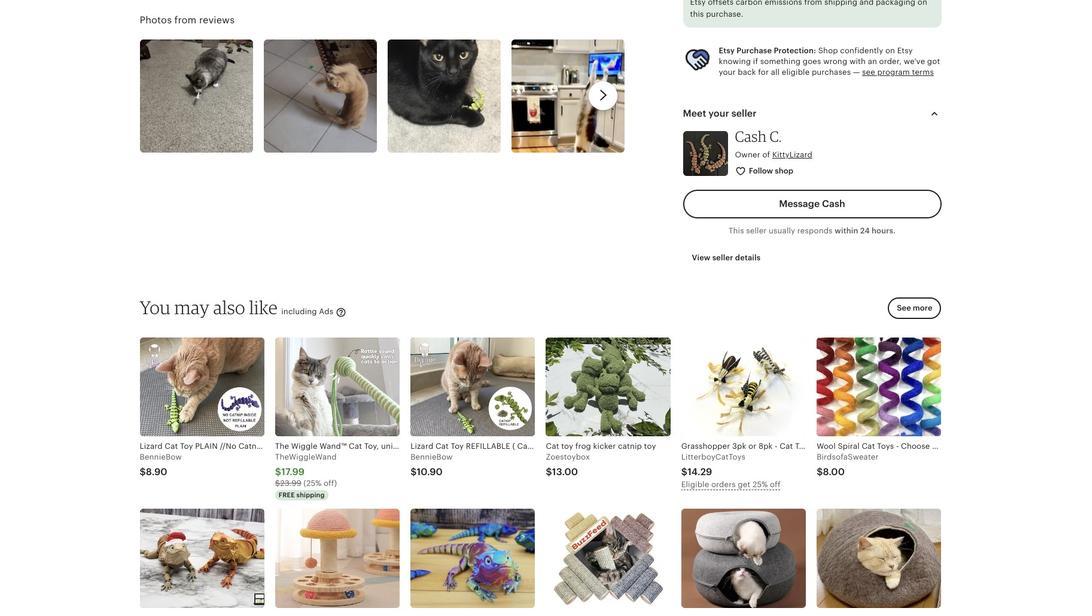 Task type: vqa. For each thing, say whether or not it's contained in the screenshot.
'2023'
no



Task type: locate. For each thing, give the bounding box(es) containing it.
you
[[140, 296, 171, 319]]

1 vertical spatial seller
[[747, 226, 767, 235]]

1 vertical spatial on
[[886, 46, 896, 55]]

and
[[860, 0, 874, 7]]

your inside shop confidently on etsy knowing if something goes wrong with an order, we've got your back for all eligible purchases —
[[719, 68, 736, 77]]

wrong
[[824, 57, 848, 66]]

13.00
[[553, 467, 578, 478]]

shipping left and in the right of the page
[[825, 0, 858, 7]]

shop
[[819, 46, 839, 55]]

shipping inside etsy offsets carbon emissions from shipping and packaging on this purchase.
[[825, 0, 858, 7]]

christmas gift donut cat bed pet cat tunnel interactive game toy cat bed dual-use indoor toy kitten sports equipment cat training cat house image
[[682, 509, 807, 608]]

1 horizontal spatial on
[[918, 0, 928, 7]]

see more
[[898, 304, 933, 313]]

seller up owner
[[732, 108, 757, 119]]

seller right this
[[747, 226, 767, 235]]

seller right view
[[713, 253, 734, 262]]

orders
[[712, 480, 736, 489]]

0 vertical spatial your
[[719, 68, 736, 77]]

on inside etsy offsets carbon emissions from shipping and packaging on this purchase.
[[918, 0, 928, 7]]

your right meet
[[709, 108, 730, 119]]

on up order,
[[886, 46, 896, 55]]

$ inside grasshopper 3pk or 8pk - cat toy -by litterboy pets litterboycattoys $ 14.29 eligible orders get 25% off
[[682, 467, 688, 478]]

0 vertical spatial shipping
[[825, 0, 858, 7]]

1 benniebow from the left
[[140, 453, 182, 462]]

1 vertical spatial from
[[175, 15, 197, 26]]

your inside dropdown button
[[709, 108, 730, 119]]

purchase
[[737, 46, 772, 55]]

follow
[[749, 167, 774, 176]]

0 horizontal spatial from
[[175, 15, 197, 26]]

toy up zoestoybox
[[562, 442, 574, 451]]

0 horizontal spatial shipping
[[297, 491, 325, 498]]

cat
[[546, 442, 560, 451], [780, 442, 794, 451], [862, 442, 876, 451]]

- right toys
[[897, 442, 900, 451]]

etsy purchase protection:
[[719, 46, 817, 55]]

on inside shop confidently on etsy knowing if something goes wrong with an order, we've got your back for all eligible purchases —
[[886, 46, 896, 55]]

- right toy
[[811, 442, 814, 451]]

from right photos
[[175, 15, 197, 26]]

0 horizontal spatial etsy
[[691, 0, 706, 7]]

14.29
[[688, 467, 713, 478]]

2 horizontal spatial etsy
[[898, 46, 914, 55]]

spiral
[[838, 442, 860, 451]]

purchase.
[[707, 10, 744, 19]]

packaging
[[877, 0, 916, 7]]

benniebow for 10.90
[[411, 453, 453, 462]]

shipping inside thewigglewand $ 17.99 $ 23.99 (25% off) free shipping
[[297, 491, 325, 498]]

0 horizontal spatial cash
[[736, 128, 767, 146]]

may
[[175, 296, 210, 319]]

1 horizontal spatial -
[[811, 442, 814, 451]]

- right 8pk
[[775, 442, 778, 451]]

eligible orders get 25% off button
[[682, 479, 803, 491]]

2 cat from the left
[[780, 442, 794, 451]]

cat toy frog kicker catnip toy image
[[546, 337, 671, 437]]

on right packaging
[[918, 0, 928, 7]]

1 - from the left
[[775, 442, 778, 451]]

0 vertical spatial cash
[[736, 128, 767, 146]]

see program terms link
[[863, 68, 935, 77]]

0 horizontal spatial cat
[[546, 442, 560, 451]]

from
[[805, 0, 823, 7], [175, 15, 197, 26]]

goes
[[803, 57, 822, 66]]

frog
[[576, 442, 592, 451]]

follow shop
[[749, 167, 794, 176]]

benniebow up 10.90
[[411, 453, 453, 462]]

2 vertical spatial seller
[[713, 253, 734, 262]]

wool spiral cat toys - choose your color birdsofasweater $ 8.00
[[817, 442, 973, 478]]

1 horizontal spatial benniebow
[[411, 453, 453, 462]]

purchases
[[812, 68, 852, 77]]

usually
[[769, 226, 796, 235]]

cat inside wool spiral cat toys - choose your color birdsofasweater $ 8.00
[[862, 442, 876, 451]]

1 vertical spatial cash
[[823, 198, 846, 209]]

catnip
[[619, 442, 642, 451]]

1 horizontal spatial shipping
[[825, 0, 858, 7]]

etsy inside etsy offsets carbon emissions from shipping and packaging on this purchase.
[[691, 0, 706, 7]]

1 horizontal spatial cash
[[823, 198, 846, 209]]

see more link
[[885, 298, 942, 327]]

eligible
[[782, 68, 810, 77]]

-
[[775, 442, 778, 451], [811, 442, 814, 451], [897, 442, 900, 451]]

toy right catnip
[[645, 442, 657, 451]]

3 - from the left
[[897, 442, 900, 451]]

wool spiral cat toys - choose your color image
[[817, 337, 942, 437]]

photos from reviews
[[140, 15, 235, 26]]

view seller details
[[692, 253, 761, 262]]

with
[[850, 57, 866, 66]]

benniebow $ 10.90
[[411, 453, 453, 478]]

c.
[[770, 128, 782, 146]]

$
[[140, 467, 146, 478], [275, 467, 281, 478], [411, 467, 417, 478], [546, 467, 553, 478], [682, 467, 688, 478], [817, 467, 824, 478], [275, 479, 280, 488]]

shop confidently on etsy knowing if something goes wrong with an order, we've got your back for all eligible purchases —
[[719, 46, 941, 77]]

get
[[738, 480, 751, 489]]

seller inside dropdown button
[[732, 108, 757, 119]]

on
[[918, 0, 928, 7], [886, 46, 896, 55]]

0 horizontal spatial toy
[[562, 442, 574, 451]]

seller for view seller details
[[713, 253, 734, 262]]

1 horizontal spatial cat
[[780, 442, 794, 451]]

see more button
[[889, 298, 942, 319]]

cat toy frog kicker catnip toy zoestoybox $ 13.00
[[546, 442, 657, 478]]

an
[[869, 57, 878, 66]]

etsy up this
[[691, 0, 706, 7]]

benniebow up 8.90
[[140, 453, 182, 462]]

solid wood turntable cat toy image
[[275, 509, 400, 608]]

free
[[279, 491, 295, 498]]

3 cat from the left
[[862, 442, 876, 451]]

0 vertical spatial seller
[[732, 108, 757, 119]]

1 horizontal spatial from
[[805, 0, 823, 7]]

toys
[[878, 442, 895, 451]]

kittylizard
[[773, 150, 813, 159]]

cash up owner
[[736, 128, 767, 146]]

from right emissions on the top of the page
[[805, 0, 823, 7]]

litterboycattoys
[[682, 453, 746, 462]]

1 vertical spatial shipping
[[297, 491, 325, 498]]

etsy up we've
[[898, 46, 914, 55]]

1 cat from the left
[[546, 442, 560, 451]]

thewigglewand
[[275, 453, 337, 462]]

1 horizontal spatial etsy
[[719, 46, 735, 55]]

your
[[719, 68, 736, 77], [709, 108, 730, 119]]

kicker
[[594, 442, 616, 451]]

program
[[878, 68, 911, 77]]

$ inside benniebow $ 10.90
[[411, 467, 417, 478]]

2 benniebow from the left
[[411, 453, 453, 462]]

cash up the within
[[823, 198, 846, 209]]

message
[[780, 198, 820, 209]]

cat left toys
[[862, 442, 876, 451]]

carbon
[[736, 0, 763, 7]]

2 toy from the left
[[645, 442, 657, 451]]

kittylizard link
[[773, 150, 813, 159]]

1 vertical spatial your
[[709, 108, 730, 119]]

2 horizontal spatial -
[[897, 442, 900, 451]]

0 vertical spatial from
[[805, 0, 823, 7]]

benniebow
[[140, 453, 182, 462], [411, 453, 453, 462]]

0 horizontal spatial -
[[775, 442, 778, 451]]

0 vertical spatial on
[[918, 0, 928, 7]]

0 horizontal spatial benniebow
[[140, 453, 182, 462]]

0 horizontal spatial on
[[886, 46, 896, 55]]

etsy up knowing
[[719, 46, 735, 55]]

etsy
[[691, 0, 706, 7], [719, 46, 735, 55], [898, 46, 914, 55]]

by
[[814, 442, 823, 451]]

cat up zoestoybox
[[546, 442, 560, 451]]

cat inside cat toy frog kicker catnip toy zoestoybox $ 13.00
[[546, 442, 560, 451]]

1 horizontal spatial toy
[[645, 442, 657, 451]]

23.99
[[280, 479, 302, 488]]

shipping down (25%
[[297, 491, 325, 498]]

seller
[[732, 108, 757, 119], [747, 226, 767, 235], [713, 253, 734, 262]]

your down knowing
[[719, 68, 736, 77]]

2 - from the left
[[811, 442, 814, 451]]

2 horizontal spatial cat
[[862, 442, 876, 451]]

owner
[[736, 150, 761, 159]]

- inside wool spiral cat toys - choose your color birdsofasweater $ 8.00
[[897, 442, 900, 451]]

shipping
[[825, 0, 858, 7], [297, 491, 325, 498]]

benniebow $ 8.90
[[140, 453, 182, 478]]

this seller usually responds within 24 hours.
[[729, 226, 896, 235]]

$ inside wool spiral cat toys - choose your color birdsofasweater $ 8.00
[[817, 467, 824, 478]]

cat left toy
[[780, 442, 794, 451]]



Task type: describe. For each thing, give the bounding box(es) containing it.
8.90
[[146, 467, 167, 478]]

back
[[738, 68, 757, 77]]

benniebow for 8.90
[[140, 453, 182, 462]]

toy
[[796, 442, 809, 451]]

thewigglewand $ 17.99 $ 23.99 (25% off) free shipping
[[275, 453, 337, 498]]

eligible
[[682, 480, 710, 489]]

- for litterboy
[[775, 442, 778, 451]]

something
[[761, 57, 801, 66]]

see
[[898, 304, 912, 313]]

we've
[[905, 57, 926, 66]]

off
[[771, 480, 781, 489]]

within
[[835, 226, 859, 235]]

order,
[[880, 57, 902, 66]]

got
[[928, 57, 941, 66]]

etsy offsets carbon emissions from shipping and packaging on this purchase.
[[691, 0, 928, 19]]

grasshopper 3pk or 8pk - cat toy -by litterboy pets image
[[682, 337, 807, 437]]

17.99
[[281, 467, 305, 478]]

all
[[772, 68, 780, 77]]

articulated bearded dragon with fridge magnet 3d printed image
[[140, 509, 265, 608]]

from inside etsy offsets carbon emissions from shipping and packaging on this purchase.
[[805, 0, 823, 7]]

meet your seller button
[[673, 99, 953, 128]]

—
[[854, 68, 861, 77]]

10.90
[[417, 467, 443, 478]]

etsy inside shop confidently on etsy knowing if something goes wrong with an order, we've got your back for all eligible purchases —
[[898, 46, 914, 55]]

1 toy from the left
[[562, 442, 574, 451]]

litterboy
[[825, 442, 859, 451]]

of
[[763, 150, 771, 159]]

articulating bearded dragon - baby/adult 80+ colors -  flexible sensory toy image
[[411, 509, 536, 608]]

your
[[933, 442, 950, 451]]

details
[[736, 253, 761, 262]]

view seller details link
[[683, 247, 770, 269]]

cash c. image
[[683, 131, 728, 176]]

meet
[[683, 108, 707, 119]]

message cash button
[[683, 190, 942, 218]]

etsy for etsy purchase protection:
[[719, 46, 735, 55]]

off)
[[324, 479, 337, 488]]

wool
[[817, 442, 836, 451]]

photos
[[140, 15, 172, 26]]

color
[[952, 442, 973, 451]]

you may also like including ads
[[140, 296, 336, 319]]

responds
[[798, 226, 833, 235]]

or
[[749, 442, 757, 451]]

reviews
[[199, 15, 235, 26]]

$ inside cat toy frog kicker catnip toy zoestoybox $ 13.00
[[546, 467, 553, 478]]

cat inside grasshopper 3pk or 8pk - cat toy -by litterboy pets litterboycattoys $ 14.29 eligible orders get 25% off
[[780, 442, 794, 451]]

lizard cat toy plain //no catnip inside//not refillable// articulated and interactive toy image
[[140, 337, 265, 437]]

hours.
[[872, 226, 896, 235]]

25%
[[753, 480, 768, 489]]

offsets
[[708, 0, 734, 7]]

$ inside 'benniebow $ 8.90'
[[140, 467, 146, 478]]

like
[[249, 296, 278, 319]]

felted wool cat cave, house, bed, eco friendly, elegant designs, natural felted wool, handmade, color  sand brown made by kivikis image
[[817, 509, 942, 608]]

kicker/scratcher toy, with organic catnip, silvervine and valerian root. it's the original scratch, jingle and roll ultimate cat toy. image
[[546, 509, 671, 608]]

confidently
[[841, 46, 884, 55]]

protection:
[[774, 46, 817, 55]]

birdsofasweater
[[817, 453, 879, 462]]

knowing
[[719, 57, 752, 66]]

zoestoybox
[[546, 453, 590, 462]]

choose
[[902, 442, 931, 451]]

ads
[[319, 307, 334, 316]]

cash inside cash c. owner of kittylizard
[[736, 128, 767, 146]]

- for $
[[897, 442, 900, 451]]

grasshopper 3pk or 8pk - cat toy -by litterboy pets litterboycattoys $ 14.29 eligible orders get 25% off
[[682, 442, 877, 489]]

(25%
[[304, 479, 322, 488]]

24
[[861, 226, 870, 235]]

the wiggle wand™ cat toy, unique patent pending toy made in colors cats can actually see image
[[275, 337, 400, 437]]

meet your seller
[[683, 108, 757, 119]]

if
[[754, 57, 759, 66]]

for
[[759, 68, 769, 77]]

also
[[214, 296, 246, 319]]

this
[[729, 226, 745, 235]]

more
[[914, 304, 933, 313]]

including
[[282, 307, 317, 316]]

see
[[863, 68, 876, 77]]

pets
[[861, 442, 877, 451]]

shop
[[776, 167, 794, 176]]

etsy for etsy offsets carbon emissions from shipping and packaging on this purchase.
[[691, 0, 706, 7]]

follow shop button
[[727, 161, 804, 183]]

cash inside button
[[823, 198, 846, 209]]

seller for this seller usually responds within 24 hours.
[[747, 226, 767, 235]]

lizard cat toy refillable ( catnip, valerian root or silver vine refillable, comes with catnip ) articulated and interactive toy image
[[411, 337, 536, 437]]

view
[[692, 253, 711, 262]]

3pk
[[733, 442, 747, 451]]

see program terms
[[863, 68, 935, 77]]

grasshopper
[[682, 442, 731, 451]]

8pk
[[759, 442, 773, 451]]

8.00
[[824, 467, 845, 478]]



